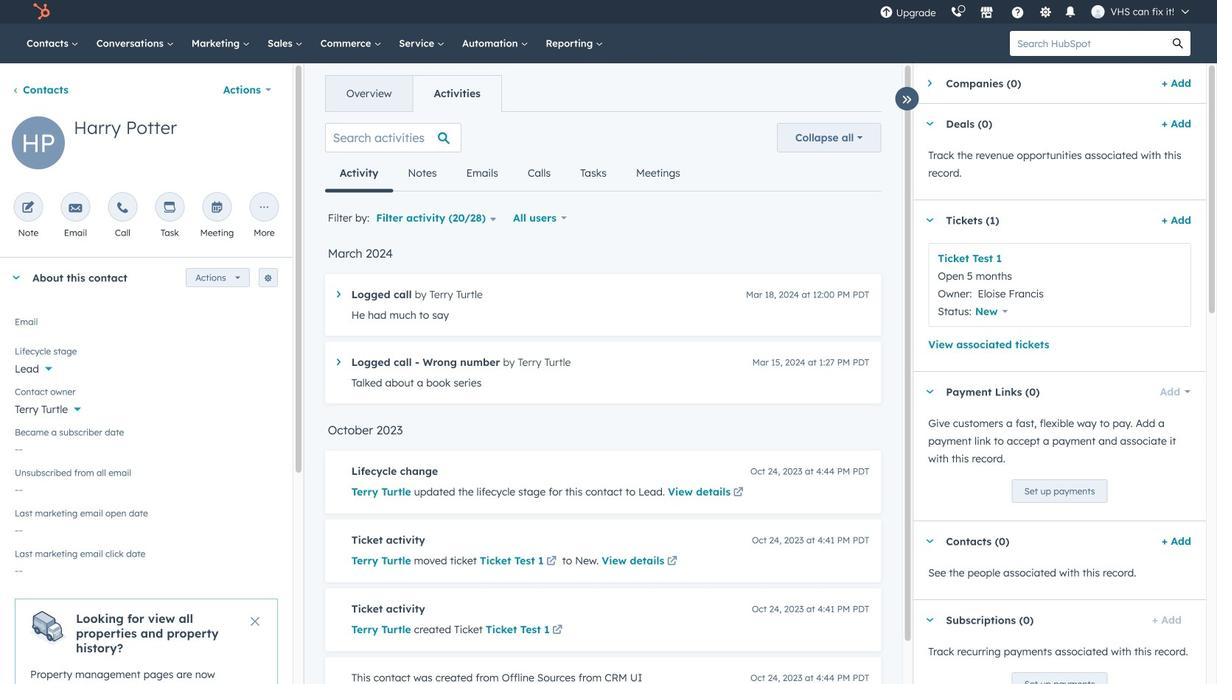 Task type: locate. For each thing, give the bounding box(es) containing it.
tab list
[[325, 156, 695, 193]]

navigation
[[325, 75, 502, 112]]

email image
[[69, 202, 82, 215]]

3 -- text field from the top
[[15, 557, 278, 581]]

alert
[[15, 599, 278, 685]]

link opens in a new window image
[[733, 488, 744, 499], [546, 554, 557, 571], [667, 554, 677, 571], [667, 557, 677, 568]]

0 vertical spatial -- text field
[[15, 436, 278, 459]]

caret image
[[928, 79, 932, 88], [926, 219, 934, 222], [12, 276, 21, 280], [337, 291, 340, 298], [926, 390, 934, 394], [926, 619, 934, 623]]

2 vertical spatial -- text field
[[15, 557, 278, 581]]

feed
[[313, 111, 893, 685]]

caret image
[[926, 122, 934, 126], [337, 359, 340, 366], [926, 540, 934, 544]]

Search HubSpot search field
[[1010, 31, 1166, 56]]

menu
[[873, 0, 1200, 24]]

1 vertical spatial -- text field
[[15, 476, 278, 500]]

more image
[[258, 202, 271, 215]]

-- text field
[[15, 436, 278, 459], [15, 476, 278, 500], [15, 557, 278, 581]]

link opens in a new window image
[[733, 485, 744, 502], [546, 557, 557, 568], [552, 623, 563, 640], [552, 626, 563, 637]]



Task type: describe. For each thing, give the bounding box(es) containing it.
2 vertical spatial caret image
[[926, 540, 934, 544]]

meeting image
[[210, 202, 224, 215]]

close image
[[251, 618, 259, 627]]

manage card settings image
[[264, 275, 273, 283]]

Search activities search field
[[325, 123, 461, 153]]

marketplaces image
[[980, 7, 994, 20]]

task image
[[163, 202, 176, 215]]

terry turtle image
[[1092, 5, 1105, 18]]

2 -- text field from the top
[[15, 476, 278, 500]]

1 vertical spatial caret image
[[337, 359, 340, 366]]

1 -- text field from the top
[[15, 436, 278, 459]]

call image
[[116, 202, 129, 215]]

0 vertical spatial caret image
[[926, 122, 934, 126]]

-- text field
[[15, 517, 278, 540]]

note image
[[22, 202, 35, 215]]



Task type: vqa. For each thing, say whether or not it's contained in the screenshot.
Riot to the top
no



